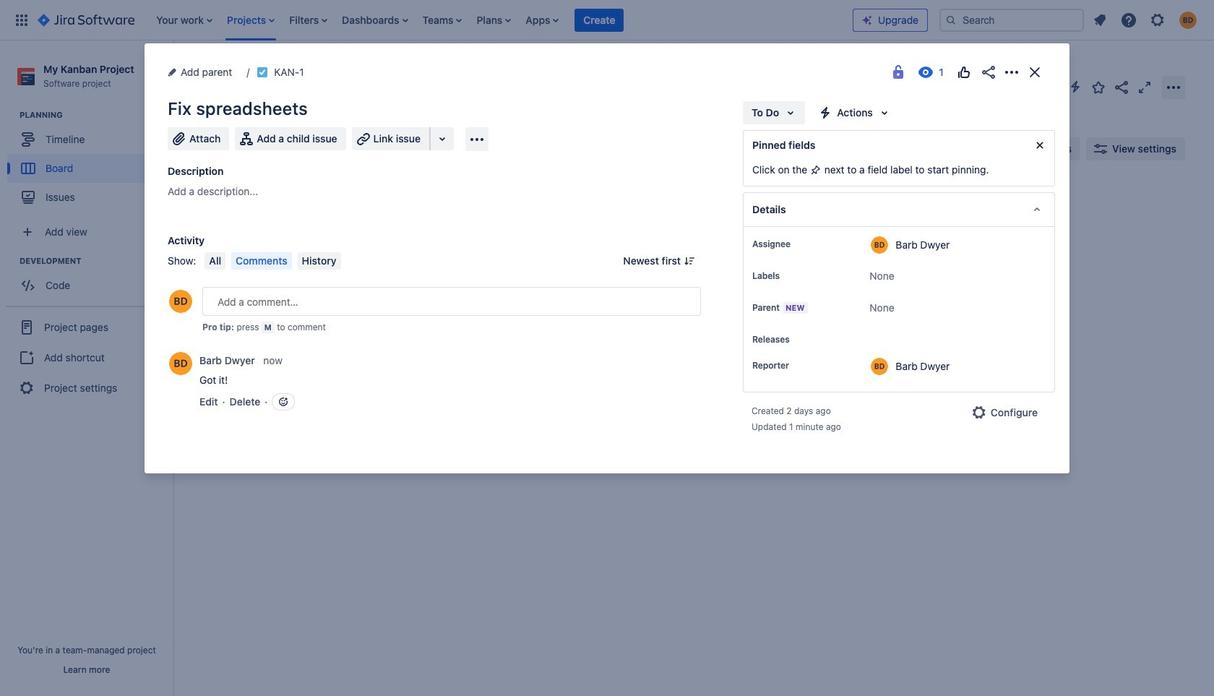 Task type: vqa. For each thing, say whether or not it's contained in the screenshot.
second expand Icon from the bottom
no



Task type: locate. For each thing, give the bounding box(es) containing it.
2 vertical spatial group
[[6, 306, 168, 409]]

1 vertical spatial more information about barb dwyer image
[[872, 358, 889, 375]]

3 list item from the left
[[285, 0, 332, 40]]

labels pin to top. only you can see pinned fields. image
[[783, 270, 795, 282]]

0 horizontal spatial list
[[149, 0, 853, 40]]

search image
[[946, 14, 957, 26]]

dialog
[[145, 43, 1070, 474]]

group
[[7, 109, 173, 216], [7, 255, 173, 305], [6, 306, 168, 409]]

1 horizontal spatial list
[[1088, 7, 1206, 33]]

hide message image
[[1032, 137, 1049, 154]]

0 vertical spatial more information about barb dwyer image
[[872, 236, 889, 254]]

more information about barb dwyer image
[[872, 236, 889, 254], [872, 358, 889, 375]]

0 vertical spatial group
[[7, 109, 173, 216]]

1 vertical spatial task image
[[215, 262, 226, 273]]

1 vertical spatial heading
[[20, 255, 173, 267]]

1 more information about barb dwyer image from the top
[[872, 236, 889, 254]]

assignee pin to top. only you can see pinned fields. image
[[794, 239, 806, 250]]

1 horizontal spatial task image
[[257, 67, 269, 78]]

banner
[[0, 0, 1215, 40]]

Add a comment… field
[[202, 287, 701, 316]]

copy link to issue image
[[301, 66, 313, 77]]

4 list item from the left
[[338, 0, 413, 40]]

2 list item from the left
[[223, 0, 279, 40]]

0 vertical spatial heading
[[20, 109, 173, 121]]

1 heading from the top
[[20, 109, 173, 121]]

primary element
[[9, 0, 853, 40]]

more information about barb dwyer image for the 'assignee pin to top. only you can see pinned fields.' image
[[872, 236, 889, 254]]

enter full screen image
[[1137, 78, 1154, 96]]

heading
[[20, 109, 173, 121], [20, 255, 173, 267]]

add people image
[[356, 140, 373, 158]]

task image
[[257, 67, 269, 78], [215, 262, 226, 273]]

2 more information about barb dwyer image from the top
[[872, 358, 889, 375]]

link web pages and more image
[[434, 130, 451, 148]]

jira software image
[[38, 11, 135, 29], [38, 11, 135, 29]]

list
[[149, 0, 853, 40], [1088, 7, 1206, 33]]

6 list item from the left
[[473, 0, 516, 40]]

None search field
[[940, 8, 1085, 31]]

list item
[[152, 0, 217, 40], [223, 0, 279, 40], [285, 0, 332, 40], [338, 0, 413, 40], [418, 0, 467, 40], [473, 0, 516, 40], [522, 0, 564, 40], [575, 0, 624, 40]]

menu bar
[[202, 252, 344, 270]]

vote options: no one has voted for this issue yet. image
[[956, 64, 973, 81]]



Task type: describe. For each thing, give the bounding box(es) containing it.
more information about barb dwyer image for reporter pin to top. only you can see pinned fields. "icon"
[[872, 358, 889, 375]]

details element
[[743, 192, 1056, 227]]

2 heading from the top
[[20, 255, 173, 267]]

actions image
[[1004, 64, 1021, 81]]

8 list item from the left
[[575, 0, 624, 40]]

7 list item from the left
[[522, 0, 564, 40]]

close image
[[1027, 64, 1044, 81]]

1 vertical spatial group
[[7, 255, 173, 305]]

create column image
[[817, 189, 835, 207]]

0 vertical spatial task image
[[257, 67, 269, 78]]

Search field
[[940, 8, 1085, 31]]

add app image
[[469, 131, 486, 148]]

1 list item from the left
[[152, 0, 217, 40]]

Search this board text field
[[204, 136, 270, 162]]

5 list item from the left
[[418, 0, 467, 40]]

sidebar element
[[0, 40, 174, 696]]

star kan board image
[[1091, 78, 1108, 96]]

reporter pin to top. only you can see pinned fields. image
[[793, 360, 804, 372]]

0 horizontal spatial task image
[[215, 262, 226, 273]]



